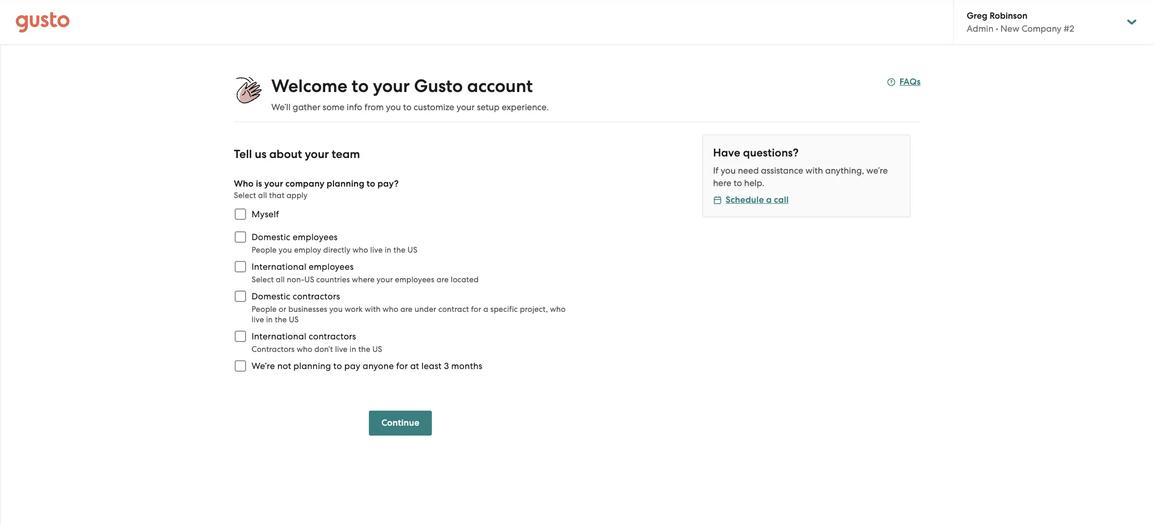 Task type: vqa. For each thing, say whether or not it's contained in the screenshot.
"with" within the People Or Businesses You Work With Who Are Under Contract For A Specific Project, Who Live In The Us
no



Task type: locate. For each thing, give the bounding box(es) containing it.
1 horizontal spatial with
[[806, 166, 824, 176]]

are left the located
[[437, 275, 449, 285]]

in up the "select all non-us countries where your employees are located"
[[385, 246, 392, 255]]

located
[[451, 275, 479, 285]]

faqs button
[[888, 76, 921, 89]]

0 horizontal spatial the
[[275, 316, 287, 325]]

a
[[767, 195, 772, 206], [484, 305, 489, 315]]

international
[[252, 262, 307, 272], [252, 332, 307, 342]]

are left under
[[401, 305, 413, 315]]

1 vertical spatial contractors
[[309, 332, 356, 342]]

0 vertical spatial international
[[252, 262, 307, 272]]

1 vertical spatial with
[[365, 305, 381, 315]]

0 horizontal spatial in
[[266, 316, 273, 325]]

to left pay?
[[367, 179, 376, 190]]

contractors up don't
[[309, 332, 356, 342]]

2 vertical spatial the
[[359, 345, 371, 355]]

select all non-us countries where your employees are located
[[252, 275, 479, 285]]

the up we're not planning to pay anyone for at least 3 months
[[359, 345, 371, 355]]

all down is
[[258, 191, 267, 200]]

2 people from the top
[[252, 305, 277, 315]]

schedule a call button
[[714, 194, 789, 207]]

to right the here
[[734, 178, 743, 188]]

greg
[[967, 10, 988, 21]]

1 vertical spatial in
[[266, 316, 273, 325]]

if you need assistance with anything, we're here to help.
[[714, 166, 888, 188]]

•
[[996, 23, 999, 34]]

1 international from the top
[[252, 262, 307, 272]]

schedule
[[726, 195, 765, 206]]

1 vertical spatial the
[[275, 316, 287, 325]]

employees
[[293, 232, 338, 243], [309, 262, 354, 272], [395, 275, 435, 285]]

1 vertical spatial international
[[252, 332, 307, 342]]

people
[[252, 246, 277, 255], [252, 305, 277, 315]]

0 horizontal spatial live
[[252, 316, 264, 325]]

non-
[[287, 275, 305, 285]]

you inside if you need assistance with anything, we're here to help.
[[721, 166, 736, 176]]

continue
[[382, 418, 420, 429]]

are
[[437, 275, 449, 285], [401, 305, 413, 315]]

1 vertical spatial for
[[397, 361, 408, 372]]

0 vertical spatial contractors
[[293, 292, 340, 302]]

contractors for domestic contractors
[[293, 292, 340, 302]]

domestic for domestic employees
[[252, 232, 291, 243]]

0 vertical spatial for
[[471, 305, 482, 315]]

from
[[365, 102, 384, 112]]

you
[[386, 102, 401, 112], [721, 166, 736, 176], [279, 246, 292, 255], [330, 305, 343, 315]]

us
[[408, 246, 418, 255], [305, 275, 314, 285], [289, 316, 299, 325], [373, 345, 383, 355]]

people up the international employees checkbox
[[252, 246, 277, 255]]

at
[[411, 361, 419, 372]]

contractors up businesses
[[293, 292, 340, 302]]

a left call
[[767, 195, 772, 206]]

that
[[269, 191, 285, 200]]

domestic down myself at the left top
[[252, 232, 291, 243]]

or
[[279, 305, 287, 315]]

domestic up or
[[252, 292, 291, 302]]

welcome
[[272, 76, 348, 97]]

2 vertical spatial in
[[350, 345, 357, 355]]

0 vertical spatial domestic
[[252, 232, 291, 243]]

anything,
[[826, 166, 865, 176]]

2 horizontal spatial live
[[371, 246, 383, 255]]

1 horizontal spatial the
[[359, 345, 371, 355]]

planning inside who is your company planning to pay? select all that apply
[[327, 179, 365, 190]]

under
[[415, 305, 437, 315]]

employees for international employees
[[309, 262, 354, 272]]

contract
[[439, 305, 469, 315]]

employees up the employ
[[293, 232, 338, 243]]

1 vertical spatial people
[[252, 305, 277, 315]]

planning
[[327, 179, 365, 190], [294, 361, 331, 372]]

don't
[[315, 345, 333, 355]]

2 international from the top
[[252, 332, 307, 342]]

in up contractors
[[266, 316, 273, 325]]

who
[[353, 246, 369, 255], [383, 305, 399, 315], [550, 305, 566, 315], [297, 345, 313, 355]]

people inside people or businesses you work with who are under contract for a specific project, who live in the us
[[252, 305, 277, 315]]

domestic employees
[[252, 232, 338, 243]]

0 horizontal spatial all
[[258, 191, 267, 200]]

your right where
[[377, 275, 393, 285]]

2 vertical spatial employees
[[395, 275, 435, 285]]

you left work
[[330, 305, 343, 315]]

0 vertical spatial select
[[234, 191, 256, 200]]

Myself checkbox
[[229, 203, 252, 226]]

0 vertical spatial planning
[[327, 179, 365, 190]]

a inside people or businesses you work with who are under contract for a specific project, who live in the us
[[484, 305, 489, 315]]

gusto
[[414, 76, 463, 97]]

setup
[[477, 102, 500, 112]]

1 vertical spatial a
[[484, 305, 489, 315]]

live up international contractors checkbox
[[252, 316, 264, 325]]

2 vertical spatial live
[[335, 345, 348, 355]]

your
[[373, 76, 410, 97], [457, 102, 475, 112], [305, 147, 329, 161], [265, 179, 283, 190], [377, 275, 393, 285]]

3
[[444, 361, 449, 372]]

Domestic contractors checkbox
[[229, 285, 252, 308]]

2 horizontal spatial in
[[385, 246, 392, 255]]

International contractors checkbox
[[229, 325, 252, 348]]

to
[[352, 76, 369, 97], [403, 102, 412, 112], [734, 178, 743, 188], [367, 179, 376, 190], [334, 361, 342, 372]]

0 vertical spatial the
[[394, 246, 406, 255]]

with
[[806, 166, 824, 176], [365, 305, 381, 315]]

your up "that"
[[265, 179, 283, 190]]

are inside people or businesses you work with who are under contract for a specific project, who live in the us
[[401, 305, 413, 315]]

employees up under
[[395, 275, 435, 285]]

in up pay
[[350, 345, 357, 355]]

in
[[385, 246, 392, 255], [266, 316, 273, 325], [350, 345, 357, 355]]

0 horizontal spatial with
[[365, 305, 381, 315]]

people left or
[[252, 305, 277, 315]]

live inside people or businesses you work with who are under contract for a specific project, who live in the us
[[252, 316, 264, 325]]

1 domestic from the top
[[252, 232, 291, 243]]

1 vertical spatial domestic
[[252, 292, 291, 302]]

info
[[347, 102, 363, 112]]

a left specific
[[484, 305, 489, 315]]

about
[[269, 147, 302, 161]]

company
[[286, 179, 325, 190]]

international for international contractors
[[252, 332, 307, 342]]

us
[[255, 147, 267, 161]]

to inside who is your company planning to pay? select all that apply
[[367, 179, 376, 190]]

work
[[345, 305, 363, 315]]

some
[[323, 102, 345, 112]]

1 vertical spatial are
[[401, 305, 413, 315]]

with left anything,
[[806, 166, 824, 176]]

with right work
[[365, 305, 381, 315]]

customize
[[414, 102, 455, 112]]

international up non-
[[252, 262, 307, 272]]

least
[[422, 361, 442, 372]]

We're not planning to pay anyone for at least 3 months checkbox
[[229, 355, 252, 378]]

you right from
[[386, 102, 401, 112]]

1 vertical spatial live
[[252, 316, 264, 325]]

international up contractors
[[252, 332, 307, 342]]

have
[[714, 146, 741, 160]]

the up the "select all non-us countries where your employees are located"
[[394, 246, 406, 255]]

1 horizontal spatial live
[[335, 345, 348, 355]]

contractors
[[293, 292, 340, 302], [309, 332, 356, 342]]

not
[[277, 361, 291, 372]]

the
[[394, 246, 406, 255], [275, 316, 287, 325], [359, 345, 371, 355]]

planning down team
[[327, 179, 365, 190]]

need
[[738, 166, 759, 176]]

0 vertical spatial people
[[252, 246, 277, 255]]

for left at
[[397, 361, 408, 372]]

live
[[371, 246, 383, 255], [252, 316, 264, 325], [335, 345, 348, 355]]

live up the "select all non-us countries where your employees are located"
[[371, 246, 383, 255]]

for inside people or businesses you work with who are under contract for a specific project, who live in the us
[[471, 305, 482, 315]]

2 domestic from the top
[[252, 292, 291, 302]]

1 horizontal spatial for
[[471, 305, 482, 315]]

planning down contractors who don't live in the us
[[294, 361, 331, 372]]

for
[[471, 305, 482, 315], [397, 361, 408, 372]]

myself
[[252, 209, 279, 220]]

1 people from the top
[[252, 246, 277, 255]]

0 vertical spatial live
[[371, 246, 383, 255]]

1 horizontal spatial are
[[437, 275, 449, 285]]

1 horizontal spatial all
[[276, 275, 285, 285]]

robinson
[[990, 10, 1028, 21]]

for right the contract
[[471, 305, 482, 315]]

countries
[[316, 275, 350, 285]]

1 vertical spatial employees
[[309, 262, 354, 272]]

0 vertical spatial employees
[[293, 232, 338, 243]]

0 horizontal spatial are
[[401, 305, 413, 315]]

employees up the countries in the left of the page
[[309, 262, 354, 272]]

live right don't
[[335, 345, 348, 355]]

0 vertical spatial with
[[806, 166, 824, 176]]

select down who
[[234, 191, 256, 200]]

all left non-
[[276, 275, 285, 285]]

0 vertical spatial all
[[258, 191, 267, 200]]

we'll
[[272, 102, 291, 112]]

the down or
[[275, 316, 287, 325]]

0 horizontal spatial for
[[397, 361, 408, 372]]

1 vertical spatial all
[[276, 275, 285, 285]]

0 vertical spatial a
[[767, 195, 772, 206]]

welcome to your gusto account we'll gather some info from you to customize your setup experience.
[[272, 76, 549, 112]]

domestic
[[252, 232, 291, 243], [252, 292, 291, 302]]

all
[[258, 191, 267, 200], [276, 275, 285, 285]]

1 vertical spatial select
[[252, 275, 274, 285]]

to left 'customize'
[[403, 102, 412, 112]]

0 vertical spatial are
[[437, 275, 449, 285]]

0 vertical spatial in
[[385, 246, 392, 255]]

0 horizontal spatial a
[[484, 305, 489, 315]]

select up "domestic contractors" checkbox
[[252, 275, 274, 285]]

select
[[234, 191, 256, 200], [252, 275, 274, 285]]

1 horizontal spatial in
[[350, 345, 357, 355]]

to inside if you need assistance with anything, we're here to help.
[[734, 178, 743, 188]]

you right if
[[721, 166, 736, 176]]

1 horizontal spatial a
[[767, 195, 772, 206]]



Task type: describe. For each thing, give the bounding box(es) containing it.
we're
[[252, 361, 275, 372]]

apply
[[287, 191, 308, 200]]

directly
[[324, 246, 351, 255]]

your left team
[[305, 147, 329, 161]]

people for domestic contractors
[[252, 305, 277, 315]]

people you employ directly who live in the us
[[252, 246, 418, 255]]

project,
[[520, 305, 548, 315]]

specific
[[491, 305, 518, 315]]

who is your company planning to pay? select all that apply
[[234, 179, 399, 200]]

your up from
[[373, 76, 410, 97]]

pay?
[[378, 179, 399, 190]]

faqs
[[900, 77, 921, 87]]

you inside welcome to your gusto account we'll gather some info from you to customize your setup experience.
[[386, 102, 401, 112]]

here
[[714, 178, 732, 188]]

people or businesses you work with who are under contract for a specific project, who live in the us
[[252, 305, 566, 325]]

schedule a call
[[726, 195, 789, 206]]

employees for domestic employees
[[293, 232, 338, 243]]

who
[[234, 179, 254, 190]]

contractors
[[252, 345, 295, 355]]

assistance
[[762, 166, 804, 176]]

you down domestic employees
[[279, 246, 292, 255]]

us inside people or businesses you work with who are under contract for a specific project, who live in the us
[[289, 316, 299, 325]]

continue button
[[369, 411, 432, 436]]

tell us about your team
[[234, 147, 360, 161]]

International employees checkbox
[[229, 256, 252, 279]]

who left under
[[383, 305, 399, 315]]

we're
[[867, 166, 888, 176]]

you inside people or businesses you work with who are under contract for a specific project, who live in the us
[[330, 305, 343, 315]]

new
[[1001, 23, 1020, 34]]

with inside if you need assistance with anything, we're here to help.
[[806, 166, 824, 176]]

account
[[467, 76, 533, 97]]

people for domestic employees
[[252, 246, 277, 255]]

select inside who is your company planning to pay? select all that apply
[[234, 191, 256, 200]]

#2
[[1064, 23, 1075, 34]]

Domestic employees checkbox
[[229, 226, 252, 249]]

who down international contractors
[[297, 345, 313, 355]]

international employees
[[252, 262, 354, 272]]

a inside schedule a call button
[[767, 195, 772, 206]]

2 horizontal spatial the
[[394, 246, 406, 255]]

we're not planning to pay anyone for at least 3 months
[[252, 361, 483, 372]]

months
[[452, 361, 483, 372]]

admin
[[967, 23, 994, 34]]

home image
[[16, 12, 70, 33]]

to up info
[[352, 76, 369, 97]]

greg robinson admin • new company #2
[[967, 10, 1075, 34]]

who right the directly
[[353, 246, 369, 255]]

call
[[775, 195, 789, 206]]

contractors for international contractors
[[309, 332, 356, 342]]

company
[[1022, 23, 1062, 34]]

tell
[[234, 147, 252, 161]]

anyone
[[363, 361, 394, 372]]

who right project,
[[550, 305, 566, 315]]

employ
[[294, 246, 322, 255]]

experience.
[[502, 102, 549, 112]]

contractors who don't live in the us
[[252, 345, 383, 355]]

pay
[[345, 361, 361, 372]]

your left 'setup'
[[457, 102, 475, 112]]

international contractors
[[252, 332, 356, 342]]

domestic contractors
[[252, 292, 340, 302]]

questions?
[[744, 146, 799, 160]]

where
[[352, 275, 375, 285]]

is
[[256, 179, 262, 190]]

to left pay
[[334, 361, 342, 372]]

businesses
[[289, 305, 328, 315]]

if
[[714, 166, 719, 176]]

the inside people or businesses you work with who are under contract for a specific project, who live in the us
[[275, 316, 287, 325]]

your inside who is your company planning to pay? select all that apply
[[265, 179, 283, 190]]

gather
[[293, 102, 321, 112]]

1 vertical spatial planning
[[294, 361, 331, 372]]

team
[[332, 147, 360, 161]]

all inside who is your company planning to pay? select all that apply
[[258, 191, 267, 200]]

in inside people or businesses you work with who are under contract for a specific project, who live in the us
[[266, 316, 273, 325]]

domestic for domestic contractors
[[252, 292, 291, 302]]

international for international employees
[[252, 262, 307, 272]]

have questions?
[[714, 146, 799, 160]]

with inside people or businesses you work with who are under contract for a specific project, who live in the us
[[365, 305, 381, 315]]

help.
[[745, 178, 765, 188]]



